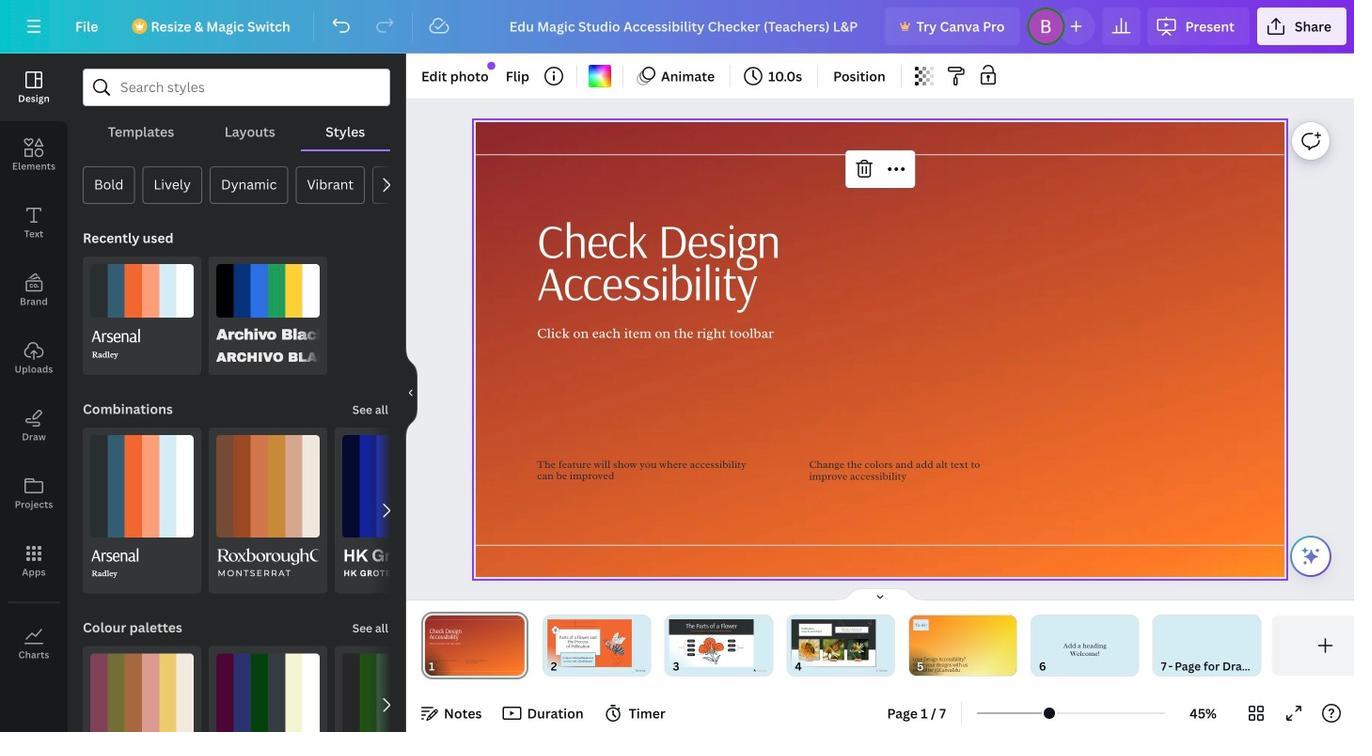 Task type: describe. For each thing, give the bounding box(es) containing it.
2 apply style image from the left
[[216, 654, 320, 733]]

side panel tab list
[[0, 54, 68, 678]]

main menu bar
[[0, 0, 1355, 54]]

2 pink rectangle image from the left
[[670, 620, 754, 668]]

Search styles search field
[[120, 70, 353, 105]]

hide pages image
[[836, 588, 926, 603]]

Page title text field
[[443, 658, 451, 677]]

no colour image
[[589, 65, 612, 88]]



Task type: locate. For each thing, give the bounding box(es) containing it.
Design title text field
[[495, 8, 878, 45]]

2 horizontal spatial pink rectangle image
[[792, 620, 876, 668]]

0 horizontal spatial pink rectangle image
[[548, 620, 632, 668]]

3 pink rectangle image from the left
[[792, 620, 876, 668]]

1 pink rectangle image from the left
[[548, 620, 632, 668]]

Zoom button
[[1173, 699, 1234, 729]]

1 horizontal spatial pink rectangle image
[[670, 620, 754, 668]]

3 apply style image from the left
[[342, 654, 446, 733]]

page 1 image
[[422, 616, 529, 677]]

1 horizontal spatial apply style image
[[216, 654, 320, 733]]

hide image
[[406, 348, 418, 438]]

apply style image
[[90, 654, 194, 733], [216, 654, 320, 733], [342, 654, 446, 733]]

canva assistant image
[[1300, 546, 1323, 568]]

2 horizontal spatial apply style image
[[342, 654, 446, 733]]

1 apply style image from the left
[[90, 654, 194, 733]]

pink rectangle image
[[548, 620, 632, 668], [670, 620, 754, 668], [792, 620, 876, 668]]

0 horizontal spatial apply style image
[[90, 654, 194, 733]]



Task type: vqa. For each thing, say whether or not it's contained in the screenshot.
THE WILL on the bottom of page
no



